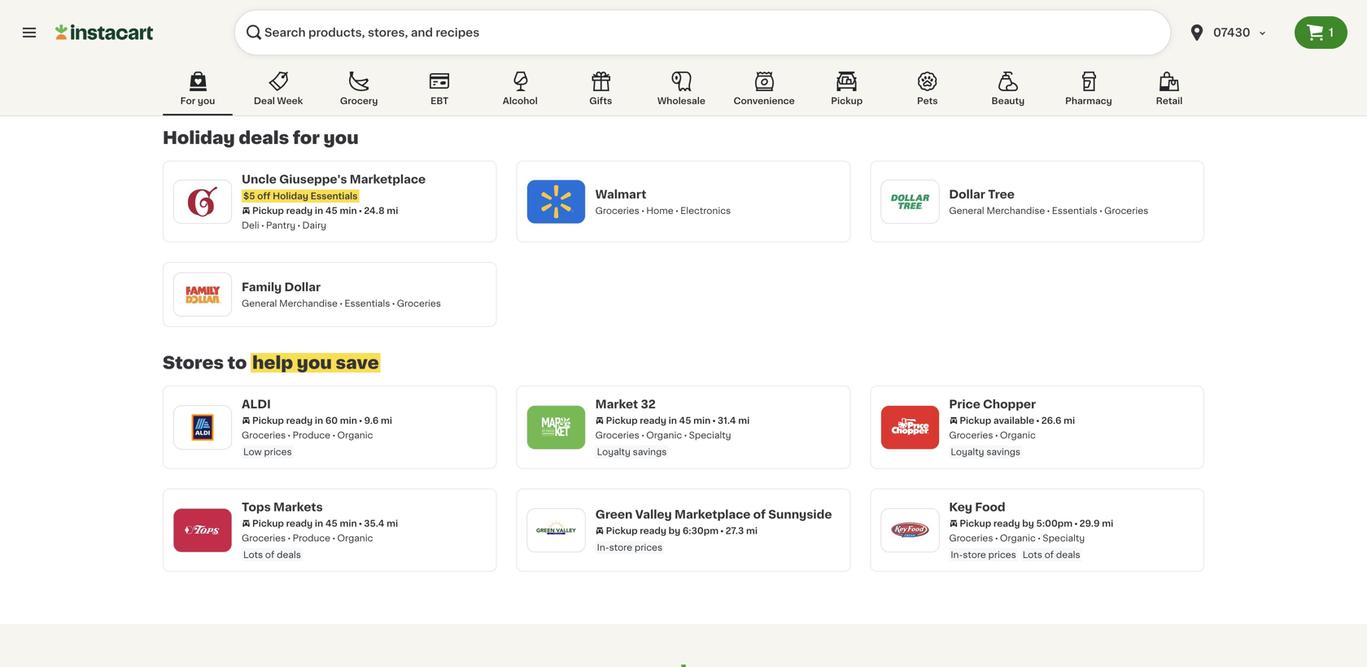 Task type: locate. For each thing, give the bounding box(es) containing it.
specialty
[[689, 431, 732, 440], [1043, 534, 1086, 543]]

pickup left pets
[[832, 96, 863, 105]]

prices inside groceries organic specialty in-store prices lots of deals
[[989, 551, 1017, 560]]

pickup down price
[[960, 416, 992, 425]]

pickup down market 32
[[606, 416, 638, 425]]

pickup ready in 45 min down 32
[[606, 416, 711, 425]]

savings down 32
[[633, 448, 667, 457]]

merchandise for tree
[[987, 206, 1046, 215]]

loyalty
[[597, 448, 631, 457], [951, 448, 985, 457]]

ready for tops
[[286, 519, 313, 528]]

mi right 26.6
[[1064, 416, 1076, 425]]

marketplace up 6:30pm
[[675, 509, 751, 521]]

prices right low
[[264, 448, 292, 457]]

prices down pickup ready by 5:00pm
[[989, 551, 1017, 560]]

0 horizontal spatial savings
[[633, 448, 667, 457]]

specialty down 31.4
[[689, 431, 732, 440]]

0 horizontal spatial &
[[329, 74, 336, 83]]

pickup for price chopper
[[960, 416, 992, 425]]

45 up the groceries produce organic lots of deals
[[326, 519, 338, 528]]

1 horizontal spatial merchandise
[[987, 206, 1046, 215]]

in- down key
[[951, 551, 963, 560]]

& right bath
[[981, 64, 990, 75]]

giuseppe's
[[279, 174, 347, 185]]

ebt button
[[405, 68, 475, 116]]

1 horizontal spatial &
[[981, 64, 990, 75]]

0 vertical spatial essentials
[[311, 192, 358, 201]]

ready down 32
[[640, 416, 667, 425]]

1 vertical spatial dollar
[[285, 282, 321, 293]]

savings
[[633, 448, 667, 457], [987, 448, 1021, 457]]

0 vertical spatial you
[[198, 96, 215, 105]]

2 vertical spatial 45
[[326, 519, 338, 528]]

pickup down key food
[[960, 519, 992, 528]]

lots
[[243, 551, 263, 560], [1023, 551, 1043, 560]]

in up dairy
[[315, 206, 323, 215]]

organic
[[338, 431, 373, 440], [647, 431, 682, 440], [1001, 431, 1036, 440], [338, 534, 373, 543], [1001, 534, 1036, 543]]

produce
[[293, 431, 331, 440], [293, 534, 331, 543]]

home
[[299, 74, 326, 83], [647, 206, 674, 215]]

1 vertical spatial electronics
[[681, 206, 731, 215]]

0 horizontal spatial merchandise
[[279, 299, 338, 308]]

0 vertical spatial home
[[299, 74, 326, 83]]

min left 35.4
[[340, 519, 357, 528]]

of
[[754, 509, 766, 521], [265, 551, 275, 560], [1045, 551, 1055, 560]]

0 horizontal spatial marketplace
[[350, 174, 426, 185]]

1 horizontal spatial lots
[[1023, 551, 1043, 560]]

45 for tops markets
[[326, 519, 338, 528]]

organic inside groceries organic specialty in-store prices lots of deals
[[1001, 534, 1036, 543]]

1 horizontal spatial in-
[[951, 551, 963, 560]]

ready down markets
[[286, 519, 313, 528]]

aldi logo image
[[182, 406, 224, 449]]

holiday deals for you
[[163, 129, 359, 147]]

loyalty down market
[[597, 448, 631, 457]]

32
[[641, 399, 656, 410]]

family
[[242, 282, 282, 293]]

merchandise down tree at the top
[[987, 206, 1046, 215]]

of up 27.3 mi
[[754, 509, 766, 521]]

family dollar logo image
[[182, 274, 224, 316]]

home inside walmart groceries home electronics
[[647, 206, 674, 215]]

1 vertical spatial you
[[324, 129, 359, 147]]

ready down food
[[994, 519, 1021, 528]]

merchandise inside the dollar tree general merchandise essentials groceries
[[987, 206, 1046, 215]]

store down key food
[[963, 551, 987, 560]]

organic inside groceries organic specialty loyalty savings
[[647, 431, 682, 440]]

you for stores to help you save
[[297, 355, 332, 372]]

0 vertical spatial marketplace
[[350, 174, 426, 185]]

deli
[[242, 221, 259, 230]]

works
[[1027, 64, 1065, 75]]

& left office
[[329, 74, 336, 83]]

merchandise inside family dollar general merchandise essentials groceries
[[279, 299, 338, 308]]

0 vertical spatial holiday
[[163, 129, 235, 147]]

electronics
[[242, 74, 292, 83], [681, 206, 731, 215]]

specialty inside groceries organic specialty loyalty savings
[[689, 431, 732, 440]]

convenience
[[734, 96, 795, 105]]

1 horizontal spatial dollar
[[950, 189, 986, 200]]

pickup down the tops
[[252, 519, 284, 528]]

1 horizontal spatial savings
[[987, 448, 1021, 457]]

1 vertical spatial marketplace
[[675, 509, 751, 521]]

produce inside groceries produce organic low prices
[[293, 431, 331, 440]]

price chopper logo image
[[889, 406, 932, 449]]

produce down markets
[[293, 534, 331, 543]]

pickup ready in 45 min down markets
[[252, 519, 357, 528]]

1 horizontal spatial marketplace
[[675, 509, 751, 521]]

home up week on the left of the page
[[299, 74, 326, 83]]

0 vertical spatial produce
[[293, 431, 331, 440]]

0 horizontal spatial general
[[242, 299, 277, 308]]

1 vertical spatial specialty
[[1043, 534, 1086, 543]]

by for food
[[1023, 519, 1035, 528]]

1 button
[[1295, 16, 1348, 49]]

1 vertical spatial 45
[[679, 416, 692, 425]]

ready down valley on the left of page
[[640, 527, 667, 536]]

general
[[950, 206, 985, 215], [242, 299, 277, 308]]

2 loyalty from the left
[[951, 448, 985, 457]]

in for market 32
[[669, 416, 677, 425]]

green valley marketplace of sunnyside
[[596, 509, 832, 521]]

1 lots from the left
[[243, 551, 263, 560]]

electronics inside walmart groceries home electronics
[[681, 206, 731, 215]]

1 horizontal spatial general
[[950, 206, 985, 215]]

wholesale
[[658, 96, 706, 105]]

2 horizontal spatial of
[[1045, 551, 1055, 560]]

you
[[198, 96, 215, 105], [324, 129, 359, 147], [297, 355, 332, 372]]

2 lots from the left
[[1023, 551, 1043, 560]]

deal
[[254, 96, 275, 105]]

stores to help you save
[[163, 355, 379, 372]]

in up the groceries produce organic lots of deals
[[315, 519, 323, 528]]

2 vertical spatial you
[[297, 355, 332, 372]]

uncle giuseppe's marketplace logo image
[[182, 181, 224, 223]]

market 32
[[596, 399, 656, 410]]

walmart groceries home electronics
[[596, 189, 731, 215]]

1 vertical spatial general
[[242, 299, 277, 308]]

1 vertical spatial home
[[647, 206, 674, 215]]

groceries produce organic low prices
[[242, 431, 373, 457]]

organic down pickup ready by 5:00pm
[[1001, 534, 1036, 543]]

produce inside the groceries produce organic lots of deals
[[293, 534, 331, 543]]

pickup
[[832, 96, 863, 105], [252, 206, 284, 215], [252, 416, 284, 425], [606, 416, 638, 425], [960, 416, 992, 425], [252, 519, 284, 528], [960, 519, 992, 528], [606, 527, 638, 536]]

29.9
[[1080, 519, 1100, 528]]

1 vertical spatial produce
[[293, 534, 331, 543]]

1 savings from the left
[[633, 448, 667, 457]]

deals inside groceries organic specialty in-store prices lots of deals
[[1057, 551, 1081, 560]]

michaels craft supplies stationery
[[596, 57, 713, 83]]

groceries inside groceries produce organic low prices
[[242, 431, 286, 440]]

tab panel containing holiday deals for you
[[163, 0, 1205, 572]]

mi right 29.9
[[1103, 519, 1114, 528]]

ready
[[286, 206, 313, 215], [286, 416, 313, 425], [640, 416, 667, 425], [286, 519, 313, 528], [994, 519, 1021, 528], [640, 527, 667, 536]]

general right dollar tree logo
[[950, 206, 985, 215]]

0 vertical spatial dollar
[[950, 189, 986, 200]]

essentials inside family dollar general merchandise essentials groceries
[[345, 299, 390, 308]]

specialty down 5:00pm on the right of the page
[[1043, 534, 1086, 543]]

food
[[976, 502, 1006, 513]]

prices
[[264, 448, 292, 457], [635, 543, 663, 552], [989, 551, 1017, 560]]

0 horizontal spatial lots
[[243, 551, 263, 560]]

2 produce from the top
[[293, 534, 331, 543]]

1 horizontal spatial store
[[963, 551, 987, 560]]

pickup ready in 60 min
[[252, 416, 357, 425]]

holiday
[[163, 129, 235, 147], [273, 192, 309, 201]]

holiday down for you
[[163, 129, 235, 147]]

mi right 27.3 on the bottom
[[747, 527, 758, 536]]

office
[[338, 74, 367, 83]]

in up groceries organic specialty loyalty savings
[[669, 416, 677, 425]]

in- down green
[[597, 543, 610, 552]]

mi for green
[[747, 527, 758, 536]]

pickup for tops markets
[[252, 519, 284, 528]]

home down walmart
[[647, 206, 674, 215]]

specialty for market 32
[[689, 431, 732, 440]]

1 horizontal spatial prices
[[635, 543, 663, 552]]

min left 31.4
[[694, 416, 711, 425]]

general down family
[[242, 299, 277, 308]]

market
[[596, 399, 638, 410]]

retail
[[1157, 96, 1183, 105]]

lots down pickup ready by 5:00pm
[[1023, 551, 1043, 560]]

low
[[243, 448, 262, 457]]

0 horizontal spatial by
[[669, 527, 681, 536]]

lots down the tops
[[243, 551, 263, 560]]

specialty inside groceries organic specialty in-store prices lots of deals
[[1043, 534, 1086, 543]]

groceries inside groceries organic loyalty savings
[[950, 431, 994, 440]]

produce for tops markets
[[293, 534, 331, 543]]

price
[[950, 399, 981, 410]]

instacart image
[[55, 23, 153, 42]]

dollar
[[950, 189, 986, 200], [285, 282, 321, 293]]

you for holiday deals for you
[[324, 129, 359, 147]]

general inside family dollar general merchandise essentials groceries
[[242, 299, 277, 308]]

chopper
[[984, 399, 1037, 410]]

sunnyside
[[769, 509, 832, 521]]

markets
[[274, 502, 323, 513]]

dollar left tree at the top
[[950, 189, 986, 200]]

groceries inside the groceries produce organic lots of deals
[[242, 534, 286, 543]]

savings inside groceries organic specialty loyalty savings
[[633, 448, 667, 457]]

pickup down aldi
[[252, 416, 284, 425]]

1 horizontal spatial electronics
[[681, 206, 731, 215]]

organic down 9.6
[[338, 431, 373, 440]]

groceries organic loyalty savings
[[950, 431, 1036, 457]]

tab panel
[[163, 0, 1205, 572]]

marketplace for giuseppe's
[[350, 174, 426, 185]]

organic down available
[[1001, 431, 1036, 440]]

0 vertical spatial merchandise
[[987, 206, 1046, 215]]

savings down pickup available at the bottom of the page
[[987, 448, 1021, 457]]

stores
[[163, 355, 224, 372]]

2 horizontal spatial prices
[[989, 551, 1017, 560]]

dairy
[[303, 221, 327, 230]]

pets button
[[893, 68, 963, 116]]

pickup for aldi
[[252, 416, 284, 425]]

store down green
[[610, 543, 633, 552]]

1 vertical spatial pickup ready in 45 min
[[606, 416, 711, 425]]

27.3
[[726, 527, 744, 536]]

0 horizontal spatial of
[[265, 551, 275, 560]]

0 horizontal spatial dollar
[[285, 282, 321, 293]]

0 horizontal spatial specialty
[[689, 431, 732, 440]]

0 vertical spatial general
[[950, 206, 985, 215]]

by up groceries organic specialty in-store prices lots of deals
[[1023, 519, 1035, 528]]

craft
[[596, 74, 619, 83]]

holiday right off
[[273, 192, 309, 201]]

pets
[[918, 96, 938, 105]]

dollar right family
[[285, 282, 321, 293]]

marketplace up the 24.8 mi
[[350, 174, 426, 185]]

31.4 mi
[[718, 416, 750, 425]]

groceries
[[596, 206, 640, 215], [1105, 206, 1149, 215], [397, 299, 441, 308], [242, 431, 286, 440], [596, 431, 640, 440], [950, 431, 994, 440], [242, 534, 286, 543], [950, 534, 994, 543]]

deals down 5:00pm on the right of the page
[[1057, 551, 1081, 560]]

1 horizontal spatial specialty
[[1043, 534, 1086, 543]]

deal week
[[254, 96, 303, 105]]

market 32 logo image
[[535, 406, 578, 449]]

bath & body works
[[950, 64, 1065, 75]]

1 vertical spatial essentials
[[1053, 206, 1098, 215]]

0 horizontal spatial holiday
[[163, 129, 235, 147]]

by
[[1023, 519, 1035, 528], [669, 527, 681, 536]]

6:30pm
[[683, 527, 719, 536]]

&
[[981, 64, 990, 75], [329, 74, 336, 83]]

07430 button
[[1178, 10, 1295, 55], [1188, 10, 1286, 55]]

organic down 32
[[647, 431, 682, 440]]

of down the tops markets
[[265, 551, 275, 560]]

mi right 31.4
[[739, 416, 750, 425]]

marketplace
[[350, 174, 426, 185], [675, 509, 751, 521]]

1 vertical spatial merchandise
[[279, 299, 338, 308]]

organic for key food
[[1001, 534, 1036, 543]]

pickup down green
[[606, 527, 638, 536]]

pickup ready in 45 min up dairy
[[252, 206, 357, 215]]

of down 5:00pm on the right of the page
[[1045, 551, 1055, 560]]

store
[[610, 543, 633, 552], [963, 551, 987, 560]]

0 vertical spatial electronics
[[242, 74, 292, 83]]

2 vertical spatial pickup ready in 45 min
[[252, 519, 357, 528]]

loyalty inside groceries organic loyalty savings
[[951, 448, 985, 457]]

general inside the dollar tree general merchandise essentials groceries
[[950, 206, 985, 215]]

min right the 60
[[340, 416, 357, 425]]

1 horizontal spatial by
[[1023, 519, 1035, 528]]

2 vertical spatial essentials
[[345, 299, 390, 308]]

prices down the pickup ready by 6:30pm
[[635, 543, 663, 552]]

pickup ready by 5:00pm
[[960, 519, 1073, 528]]

45 for market 32
[[679, 416, 692, 425]]

45 up dairy
[[326, 206, 338, 215]]

walmart logo image
[[535, 181, 578, 223]]

Search field
[[234, 10, 1172, 55]]

0 horizontal spatial home
[[299, 74, 326, 83]]

1 vertical spatial holiday
[[273, 192, 309, 201]]

None search field
[[234, 10, 1172, 55]]

deals
[[239, 129, 289, 147], [277, 551, 301, 560], [1057, 551, 1081, 560]]

1 horizontal spatial holiday
[[273, 192, 309, 201]]

groceries organic specialty loyalty savings
[[596, 431, 732, 457]]

deli pantry dairy
[[242, 221, 327, 230]]

2 savings from the left
[[987, 448, 1021, 457]]

essentials
[[311, 192, 358, 201], [1053, 206, 1098, 215], [345, 299, 390, 308]]

mi right 24.8
[[387, 206, 398, 215]]

help
[[252, 355, 293, 372]]

organic inside groceries organic loyalty savings
[[1001, 431, 1036, 440]]

by left 6:30pm
[[669, 527, 681, 536]]

deals down deal
[[239, 129, 289, 147]]

deals down the tops markets
[[277, 551, 301, 560]]

45 up groceries organic specialty loyalty savings
[[679, 416, 692, 425]]

in for aldi
[[315, 416, 323, 425]]

merchandise down family
[[279, 299, 338, 308]]

loyalty down pickup available at the bottom of the page
[[951, 448, 985, 457]]

mi
[[387, 206, 398, 215], [381, 416, 392, 425], [739, 416, 750, 425], [1064, 416, 1076, 425], [387, 519, 398, 528], [1103, 519, 1114, 528], [747, 527, 758, 536]]

0 vertical spatial specialty
[[689, 431, 732, 440]]

produce down pickup ready in 60 min
[[293, 431, 331, 440]]

ready for green
[[640, 527, 667, 536]]

essentials inside the dollar tree general merchandise essentials groceries
[[1053, 206, 1098, 215]]

pharmacy button
[[1054, 68, 1124, 116]]

& inside the best buy electronics home & office
[[329, 74, 336, 83]]

pickup down off
[[252, 206, 284, 215]]

store inside groceries organic specialty in-store prices lots of deals
[[963, 551, 987, 560]]

0 horizontal spatial loyalty
[[597, 448, 631, 457]]

1 loyalty from the left
[[597, 448, 631, 457]]

organic down 35.4
[[338, 534, 373, 543]]

of inside the groceries produce organic lots of deals
[[265, 551, 275, 560]]

by for valley
[[669, 527, 681, 536]]

min
[[340, 206, 357, 215], [340, 416, 357, 425], [694, 416, 711, 425], [340, 519, 357, 528]]

marketplace inside uncle giuseppe's marketplace $5 off holiday essentials
[[350, 174, 426, 185]]

mi right 35.4
[[387, 519, 398, 528]]

in left the 60
[[315, 416, 323, 425]]

1 horizontal spatial loyalty
[[951, 448, 985, 457]]

1 horizontal spatial home
[[647, 206, 674, 215]]

1 produce from the top
[[293, 431, 331, 440]]

merchandise for dollar
[[279, 299, 338, 308]]

in-store prices
[[597, 543, 663, 552]]

mi for price
[[1064, 416, 1076, 425]]

0 horizontal spatial electronics
[[242, 74, 292, 83]]

0 horizontal spatial prices
[[264, 448, 292, 457]]



Task type: describe. For each thing, give the bounding box(es) containing it.
beauty
[[992, 96, 1025, 105]]

dollar tree general merchandise essentials groceries
[[950, 189, 1149, 215]]

mi for market
[[739, 416, 750, 425]]

organic inside groceries produce organic low prices
[[338, 431, 373, 440]]

pickup ready in 45 min for tops markets
[[252, 519, 357, 528]]

essentials for dollar tree
[[1053, 206, 1098, 215]]

marketplace for valley
[[675, 509, 751, 521]]

groceries inside the dollar tree general merchandise essentials groceries
[[1105, 206, 1149, 215]]

groceries inside walmart groceries home electronics
[[596, 206, 640, 215]]

pickup available
[[960, 416, 1035, 425]]

michaels
[[596, 57, 650, 68]]

pickup for key food
[[960, 519, 992, 528]]

for
[[293, 129, 320, 147]]

deal week button
[[244, 68, 314, 116]]

24.8
[[364, 206, 385, 215]]

grocery
[[340, 96, 378, 105]]

lots inside groceries organic specialty in-store prices lots of deals
[[1023, 551, 1043, 560]]

9.6
[[364, 416, 379, 425]]

green
[[596, 509, 633, 521]]

tops
[[242, 502, 271, 513]]

5:00pm
[[1037, 519, 1073, 528]]

1 horizontal spatial of
[[754, 509, 766, 521]]

pickup ready in 45 min for market 32
[[606, 416, 711, 425]]

key food
[[950, 502, 1006, 513]]

min left 24.8
[[340, 206, 357, 215]]

pickup inside button
[[832, 96, 863, 105]]

key food logo image
[[889, 509, 932, 552]]

alcohol button
[[485, 68, 555, 116]]

valley
[[636, 509, 672, 521]]

uncle giuseppe's marketplace $5 off holiday essentials
[[242, 174, 426, 201]]

for you button
[[163, 68, 233, 116]]

bath
[[950, 64, 978, 75]]

price chopper
[[950, 399, 1037, 410]]

dollar tree logo image
[[889, 181, 932, 223]]

general for dollar tree
[[950, 206, 985, 215]]

1
[[1330, 27, 1334, 38]]

family dollar general merchandise essentials groceries
[[242, 282, 441, 308]]

stationery
[[666, 74, 713, 83]]

dollar inside the dollar tree general merchandise essentials groceries
[[950, 189, 986, 200]]

deals inside the groceries produce organic lots of deals
[[277, 551, 301, 560]]

groceries inside groceries organic specialty in-store prices lots of deals
[[950, 534, 994, 543]]

holiday inside uncle giuseppe's marketplace $5 off holiday essentials
[[273, 192, 309, 201]]

pantry
[[266, 221, 296, 230]]

organic inside the groceries produce organic lots of deals
[[338, 534, 373, 543]]

key
[[950, 502, 973, 513]]

essentials inside uncle giuseppe's marketplace $5 off holiday essentials
[[311, 192, 358, 201]]

home inside the best buy electronics home & office
[[299, 74, 326, 83]]

lots inside the groceries produce organic lots of deals
[[243, 551, 263, 560]]

groceries organic specialty in-store prices lots of deals
[[950, 534, 1086, 560]]

convenience button
[[727, 68, 802, 116]]

best buy electronics home & office
[[242, 57, 367, 83]]

0 horizontal spatial store
[[610, 543, 633, 552]]

savings inside groceries organic loyalty savings
[[987, 448, 1021, 457]]

gifts button
[[566, 68, 636, 116]]

pickup for green valley marketplace of sunnyside
[[606, 527, 638, 536]]

1 07430 button from the left
[[1178, 10, 1295, 55]]

for you
[[180, 96, 215, 105]]

$5
[[243, 192, 255, 201]]

to
[[228, 355, 247, 372]]

26.6
[[1042, 416, 1062, 425]]

tops markets logo image
[[182, 509, 224, 552]]

prices inside groceries produce organic low prices
[[264, 448, 292, 457]]

9.6 mi
[[364, 416, 392, 425]]

0 vertical spatial pickup ready in 45 min
[[252, 206, 357, 215]]

pharmacy
[[1066, 96, 1113, 105]]

shop categories tab list
[[163, 68, 1205, 116]]

alcohol
[[503, 96, 538, 105]]

groceries produce organic lots of deals
[[242, 534, 373, 560]]

35.4 mi
[[364, 519, 398, 528]]

ready for key
[[994, 519, 1021, 528]]

body
[[993, 64, 1025, 75]]

mi right 9.6
[[381, 416, 392, 425]]

29.9 mi
[[1080, 519, 1114, 528]]

60
[[326, 416, 338, 425]]

0 vertical spatial 45
[[326, 206, 338, 215]]

pickup for market 32
[[606, 416, 638, 425]]

26.6 mi
[[1042, 416, 1076, 425]]

essentials for family dollar
[[345, 299, 390, 308]]

off
[[257, 192, 271, 201]]

retail button
[[1135, 68, 1205, 116]]

walmart
[[596, 189, 647, 200]]

specialty for key food
[[1043, 534, 1086, 543]]

grocery button
[[324, 68, 394, 116]]

min for aldi
[[340, 416, 357, 425]]

week
[[277, 96, 303, 105]]

beauty button
[[974, 68, 1044, 116]]

mi for key
[[1103, 519, 1114, 528]]

pickup button
[[812, 68, 882, 116]]

tree
[[989, 189, 1015, 200]]

organic for price chopper
[[1001, 431, 1036, 440]]

31.4
[[718, 416, 736, 425]]

dollar inside family dollar general merchandise essentials groceries
[[285, 282, 321, 293]]

ready up dairy
[[286, 206, 313, 215]]

available
[[994, 416, 1035, 425]]

bath & body works link
[[871, 37, 1205, 102]]

in- inside groceries organic specialty in-store prices lots of deals
[[951, 551, 963, 560]]

general for family dollar
[[242, 299, 277, 308]]

min for market 32
[[694, 416, 711, 425]]

mi for tops
[[387, 519, 398, 528]]

loyalty inside groceries organic specialty loyalty savings
[[597, 448, 631, 457]]

0 horizontal spatial in-
[[597, 543, 610, 552]]

groceries inside groceries organic specialty loyalty savings
[[596, 431, 640, 440]]

buy
[[272, 57, 296, 68]]

save
[[336, 355, 379, 372]]

you inside for you "button"
[[198, 96, 215, 105]]

07430
[[1214, 27, 1251, 38]]

organic for market 32
[[647, 431, 682, 440]]

electronics inside the best buy electronics home & office
[[242, 74, 292, 83]]

supplies
[[621, 74, 660, 83]]

min for tops markets
[[340, 519, 357, 528]]

of inside groceries organic specialty in-store prices lots of deals
[[1045, 551, 1055, 560]]

produce for aldi
[[293, 431, 331, 440]]

ready up groceries produce organic low prices
[[286, 416, 313, 425]]

in for tops markets
[[315, 519, 323, 528]]

uncle
[[242, 174, 277, 185]]

groceries inside family dollar general merchandise essentials groceries
[[397, 299, 441, 308]]

ready for market
[[640, 416, 667, 425]]

for
[[180, 96, 196, 105]]

green valley marketplace of sunnyside logo image
[[535, 509, 578, 552]]

tops markets
[[242, 502, 323, 513]]

2 07430 button from the left
[[1188, 10, 1286, 55]]

gifts
[[590, 96, 613, 105]]

aldi
[[242, 399, 271, 410]]



Task type: vqa. For each thing, say whether or not it's contained in the screenshot.
Groceries Organic Loyalty savings
yes



